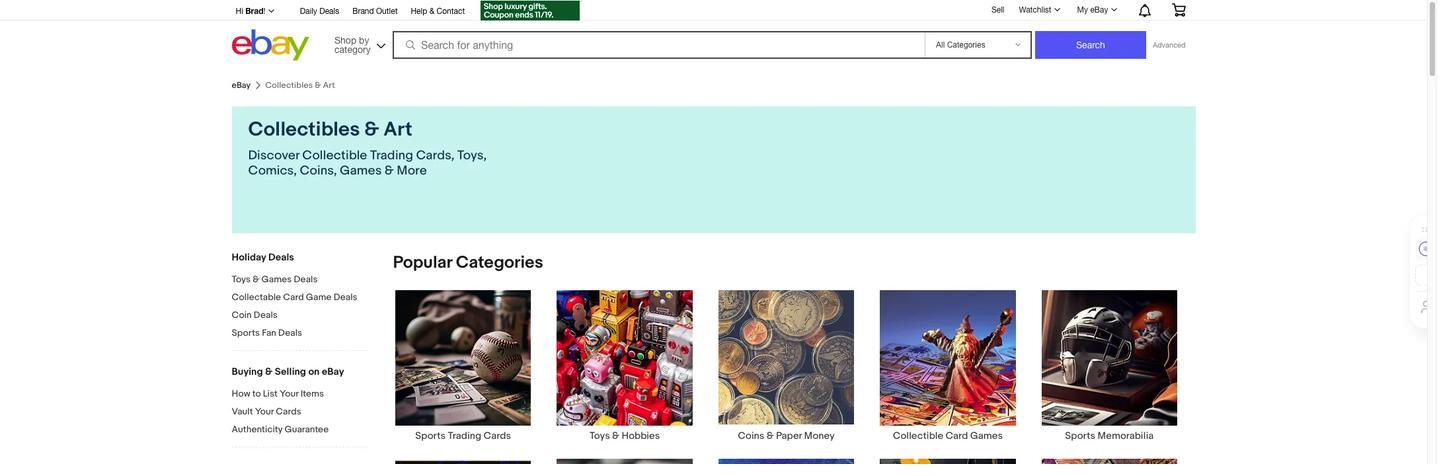 Task type: describe. For each thing, give the bounding box(es) containing it.
daily deals link
[[300, 5, 339, 19]]

!
[[263, 7, 266, 16]]

outlet
[[376, 7, 398, 16]]

brad
[[245, 6, 263, 16]]

advanced
[[1153, 41, 1186, 49]]

holiday deals
[[232, 251, 294, 264]]

sell
[[992, 5, 1004, 14]]

& left the more
[[385, 163, 394, 178]]

list
[[263, 388, 278, 399]]

popular
[[393, 253, 452, 273]]

on
[[308, 366, 320, 378]]

games for collectible card games
[[970, 430, 1003, 442]]

& for hobbies
[[612, 430, 619, 442]]

sports for sports trading cards
[[415, 430, 446, 442]]

popular categories
[[393, 253, 543, 273]]

ebay inside account navigation
[[1090, 5, 1108, 15]]

coins,
[[300, 163, 337, 178]]

how to list your items vault your cards authenticity guarantee
[[232, 388, 329, 435]]

sports trading cards
[[415, 430, 511, 442]]

daily
[[300, 7, 317, 16]]

cards,
[[416, 148, 455, 163]]

games inside collectibles & art discover collectible trading cards, toys, comics, coins, games & more
[[340, 163, 382, 178]]

authenticity guarantee link
[[232, 424, 367, 436]]

brand outlet link
[[352, 5, 398, 19]]

discover
[[248, 148, 299, 163]]

deals down coin deals link at the bottom left of page
[[278, 327, 302, 338]]

deals right game at the left of the page
[[334, 292, 357, 303]]

my
[[1077, 5, 1088, 15]]

coin
[[232, 309, 252, 321]]

sports memorabilia
[[1065, 430, 1154, 442]]

cards inside how to list your items vault your cards authenticity guarantee
[[276, 406, 301, 417]]

1 horizontal spatial collectible
[[893, 430, 943, 442]]

sports for sports memorabilia
[[1065, 430, 1095, 442]]

buying
[[232, 366, 263, 378]]

your shopping cart image
[[1171, 3, 1186, 17]]

buying & selling on ebay
[[232, 366, 344, 378]]

guarantee
[[285, 424, 329, 435]]

items
[[301, 388, 324, 399]]

card inside toys & games deals collectable card game deals coin deals sports fan deals
[[283, 292, 304, 303]]

toys & games deals link
[[232, 274, 367, 286]]

sports fan deals link
[[232, 327, 367, 340]]

coins
[[738, 430, 764, 442]]

1 vertical spatial ebay
[[232, 80, 251, 91]]

my ebay link
[[1070, 2, 1123, 18]]

shop by category
[[335, 35, 371, 55]]

contact
[[437, 7, 465, 16]]

how to list your items link
[[232, 388, 367, 401]]

& for art
[[364, 118, 379, 141]]

toys for toys & hobbies
[[590, 430, 610, 442]]

more
[[397, 163, 427, 178]]

none submit inside shop by category banner
[[1035, 31, 1146, 59]]

1 vertical spatial your
[[255, 406, 274, 417]]

hi
[[236, 7, 243, 16]]

coins & paper money link
[[706, 290, 867, 442]]

deals up collectable card game deals link
[[294, 274, 318, 285]]

collectible card games link
[[867, 290, 1029, 442]]

games for toys & games deals collectable card game deals coin deals sports fan deals
[[261, 274, 292, 285]]

daily deals
[[300, 7, 339, 16]]

watchlist link
[[1012, 2, 1066, 18]]

get the coupon image
[[481, 1, 580, 20]]

account navigation
[[228, 0, 1196, 22]]

money
[[804, 430, 835, 442]]

deals up toys & games deals link at the left
[[268, 251, 294, 264]]

comics,
[[248, 163, 297, 178]]

hi brad !
[[236, 6, 266, 16]]

trading inside collectibles & art discover collectible trading cards, toys, comics, coins, games & more
[[370, 148, 413, 163]]

toys,
[[457, 148, 487, 163]]

1 vertical spatial card
[[946, 430, 968, 442]]

coin deals link
[[232, 309, 367, 322]]

Search for anything text field
[[395, 32, 922, 58]]



Task type: vqa. For each thing, say whether or not it's contained in the screenshot.
BUY
no



Task type: locate. For each thing, give the bounding box(es) containing it.
0 horizontal spatial card
[[283, 292, 304, 303]]

collectable card game deals link
[[232, 292, 367, 304]]

help & contact link
[[411, 5, 465, 19]]

1 vertical spatial trading
[[448, 430, 481, 442]]

& for games
[[253, 274, 259, 285]]

0 vertical spatial games
[[340, 163, 382, 178]]

0 horizontal spatial ebay
[[232, 80, 251, 91]]

0 vertical spatial cards
[[276, 406, 301, 417]]

sports inside toys & games deals collectable card game deals coin deals sports fan deals
[[232, 327, 260, 338]]

your right list
[[280, 388, 299, 399]]

1 horizontal spatial cards
[[484, 430, 511, 442]]

hobbies
[[622, 430, 660, 442]]

& right buying
[[265, 366, 273, 378]]

collectible card games
[[893, 430, 1003, 442]]

shop by category banner
[[228, 0, 1196, 64]]

& for paper
[[767, 430, 774, 442]]

toys down holiday
[[232, 274, 251, 285]]

categories
[[456, 253, 543, 273]]

1 horizontal spatial sports
[[415, 430, 446, 442]]

& right help
[[429, 7, 434, 16]]

coins & paper money
[[738, 430, 835, 442]]

games
[[340, 163, 382, 178], [261, 274, 292, 285], [970, 430, 1003, 442]]

ebay link
[[232, 80, 251, 91]]

trading inside sports trading cards link
[[448, 430, 481, 442]]

collectibles
[[248, 118, 360, 141]]

brand outlet
[[352, 7, 398, 16]]

brand
[[352, 7, 374, 16]]

ebay
[[1090, 5, 1108, 15], [232, 80, 251, 91], [322, 366, 344, 378]]

advanced link
[[1146, 32, 1192, 58]]

collectibles & art discover collectible trading cards, toys, comics, coins, games & more
[[248, 118, 487, 178]]

2 vertical spatial ebay
[[322, 366, 344, 378]]

sports trading cards link
[[382, 290, 544, 442]]

0 horizontal spatial sports
[[232, 327, 260, 338]]

None submit
[[1035, 31, 1146, 59]]

shop by category button
[[329, 29, 388, 58]]

watchlist
[[1019, 5, 1051, 15]]

toys
[[232, 274, 251, 285], [590, 430, 610, 442]]

& inside toys & games deals collectable card game deals coin deals sports fan deals
[[253, 274, 259, 285]]

to
[[252, 388, 261, 399]]

1 horizontal spatial ebay
[[322, 366, 344, 378]]

& inside account navigation
[[429, 7, 434, 16]]

toys & hobbies link
[[544, 290, 706, 442]]

your down list
[[255, 406, 274, 417]]

0 vertical spatial ebay
[[1090, 5, 1108, 15]]

& for selling
[[265, 366, 273, 378]]

& up the 'collectable'
[[253, 274, 259, 285]]

games inside toys & games deals collectable card game deals coin deals sports fan deals
[[261, 274, 292, 285]]

0 horizontal spatial your
[[255, 406, 274, 417]]

deals inside account navigation
[[319, 7, 339, 16]]

cards
[[276, 406, 301, 417], [484, 430, 511, 442]]

0 vertical spatial collectible
[[302, 148, 367, 163]]

1 vertical spatial cards
[[484, 430, 511, 442]]

by
[[359, 35, 369, 45]]

art
[[384, 118, 412, 141]]

1 horizontal spatial your
[[280, 388, 299, 399]]

holiday
[[232, 251, 266, 264]]

1 vertical spatial collectible
[[893, 430, 943, 442]]

memorabilia
[[1098, 430, 1154, 442]]

trading
[[370, 148, 413, 163], [448, 430, 481, 442]]

& left art
[[364, 118, 379, 141]]

0 horizontal spatial collectible
[[302, 148, 367, 163]]

toys inside toys & games deals collectable card game deals coin deals sports fan deals
[[232, 274, 251, 285]]

2 horizontal spatial sports
[[1065, 430, 1095, 442]]

2 horizontal spatial ebay
[[1090, 5, 1108, 15]]

0 vertical spatial your
[[280, 388, 299, 399]]

selling
[[275, 366, 306, 378]]

toys left hobbies on the bottom left of the page
[[590, 430, 610, 442]]

1 horizontal spatial card
[[946, 430, 968, 442]]

deals
[[319, 7, 339, 16], [268, 251, 294, 264], [294, 274, 318, 285], [334, 292, 357, 303], [254, 309, 278, 321], [278, 327, 302, 338]]

sell link
[[986, 5, 1010, 14]]

deals right daily
[[319, 7, 339, 16]]

authenticity
[[232, 424, 283, 435]]

2 horizontal spatial games
[[970, 430, 1003, 442]]

fan
[[262, 327, 276, 338]]

vault
[[232, 406, 253, 417]]

how
[[232, 388, 250, 399]]

2 vertical spatial games
[[970, 430, 1003, 442]]

vault your cards link
[[232, 406, 367, 418]]

1 horizontal spatial trading
[[448, 430, 481, 442]]

collectable
[[232, 292, 281, 303]]

0 horizontal spatial cards
[[276, 406, 301, 417]]

toys for toys & games deals collectable card game deals coin deals sports fan deals
[[232, 274, 251, 285]]

deals up fan
[[254, 309, 278, 321]]

sports memorabilia link
[[1029, 290, 1190, 442]]

sports
[[232, 327, 260, 338], [415, 430, 446, 442], [1065, 430, 1095, 442]]

help & contact
[[411, 7, 465, 16]]

& left "paper"
[[767, 430, 774, 442]]

1 vertical spatial games
[[261, 274, 292, 285]]

my ebay
[[1077, 5, 1108, 15]]

0 horizontal spatial games
[[261, 274, 292, 285]]

&
[[429, 7, 434, 16], [364, 118, 379, 141], [385, 163, 394, 178], [253, 274, 259, 285], [265, 366, 273, 378], [612, 430, 619, 442], [767, 430, 774, 442]]

& left hobbies on the bottom left of the page
[[612, 430, 619, 442]]

& for contact
[[429, 7, 434, 16]]

0 horizontal spatial toys
[[232, 274, 251, 285]]

1 horizontal spatial games
[[340, 163, 382, 178]]

collectible
[[302, 148, 367, 163], [893, 430, 943, 442]]

0 horizontal spatial trading
[[370, 148, 413, 163]]

1 horizontal spatial toys
[[590, 430, 610, 442]]

0 vertical spatial card
[[283, 292, 304, 303]]

0 vertical spatial toys
[[232, 274, 251, 285]]

help
[[411, 7, 427, 16]]

game
[[306, 292, 332, 303]]

toys & hobbies
[[590, 430, 660, 442]]

shop
[[335, 35, 356, 45]]

category
[[335, 44, 371, 55]]

toys & games deals collectable card game deals coin deals sports fan deals
[[232, 274, 357, 338]]

1 vertical spatial toys
[[590, 430, 610, 442]]

collectible inside collectibles & art discover collectible trading cards, toys, comics, coins, games & more
[[302, 148, 367, 163]]

0 vertical spatial trading
[[370, 148, 413, 163]]

card
[[283, 292, 304, 303], [946, 430, 968, 442]]

your
[[280, 388, 299, 399], [255, 406, 274, 417]]

paper
[[776, 430, 802, 442]]



